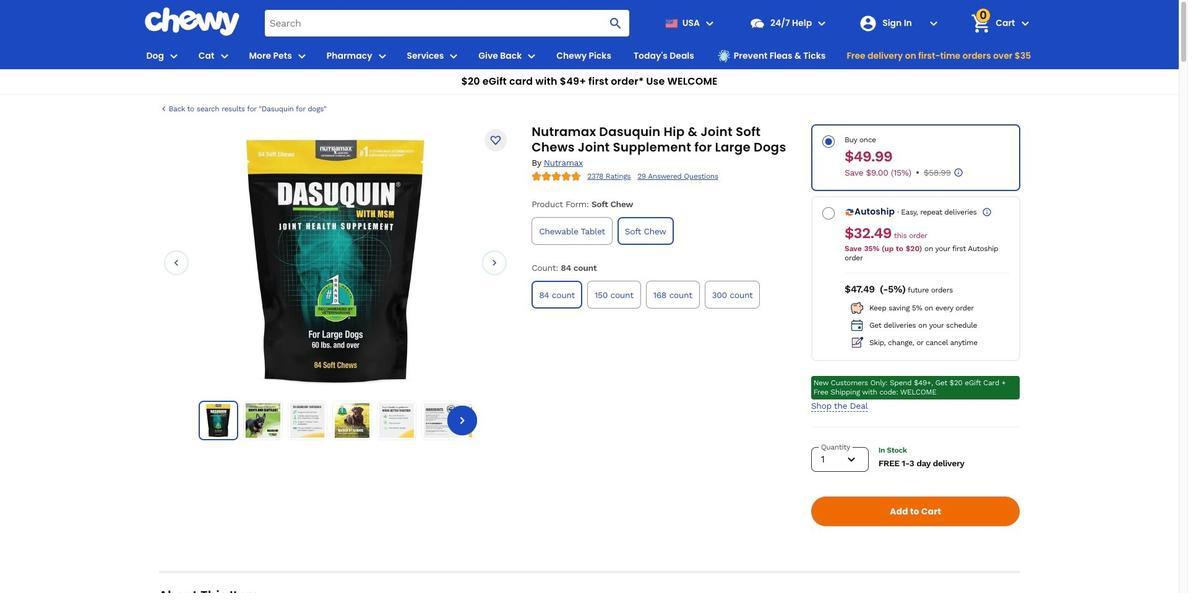 Task type: describe. For each thing, give the bounding box(es) containing it.
3 menu image from the left
[[446, 49, 461, 63]]

chewy support image
[[749, 15, 766, 31]]

nutramax dasuquin hip & joint soft chews joint supplement for large dogs, 84 count slide 1 of 11 image inside carousel-slider region
[[244, 137, 427, 385]]

1 group from the top
[[529, 215, 794, 248]]

nutramax dasuquin hip & joint soft chews joint supplement for large dogs, 84 count slide 5 of 11 image
[[379, 404, 414, 438]]

site banner
[[0, 0, 1179, 95]]

nutramax dasuquin hip & joint soft chews joint supplement for large dogs, 84 count slide 6 of 11 image
[[424, 404, 458, 438]]

cart menu image
[[1018, 16, 1033, 31]]

change region menu image
[[702, 16, 717, 31]]

nutramax dasuquin hip & joint soft chews joint supplement for large dogs, 84 count slide 4 of 11 image
[[335, 404, 369, 438]]

carousel-slider region
[[164, 137, 507, 388]]

2 menu image from the left
[[294, 49, 309, 63]]

nutramax dasuquin hip & joint soft chews joint supplement for large dogs, 84 count slide 7 of 11 image
[[468, 404, 503, 438]]

1 menu image from the left
[[166, 49, 181, 63]]



Task type: locate. For each thing, give the bounding box(es) containing it.
submit search image
[[608, 16, 623, 31]]

help menu image
[[815, 16, 829, 31]]

items image
[[970, 12, 992, 34]]

chewy home image
[[144, 7, 240, 36]]

1 vertical spatial nutramax dasuquin hip & joint soft chews joint supplement for large dogs, 84 count slide 1 of 11 image
[[201, 404, 235, 438]]

4 menu image from the left
[[524, 49, 539, 63]]

None text field
[[924, 167, 951, 178], [845, 225, 891, 242], [845, 284, 875, 296], [924, 167, 951, 178], [845, 225, 891, 242], [845, 284, 875, 296]]

0 horizontal spatial menu image
[[217, 49, 232, 63]]

list
[[198, 401, 505, 441]]

nutramax dasuquin hip & joint soft chews joint supplement for large dogs, 84 count slide 1 of 11 image
[[244, 137, 427, 385], [201, 404, 235, 438]]

Product search field
[[265, 10, 629, 37]]

account menu image
[[927, 16, 941, 31]]

0 vertical spatial group
[[529, 215, 794, 248]]

None text field
[[845, 148, 892, 165]]

0 horizontal spatial nutramax dasuquin hip & joint soft chews joint supplement for large dogs, 84 count slide 1 of 11 image
[[201, 404, 235, 438]]

nutramax dasuquin hip & joint soft chews joint supplement for large dogs, 84 count slide 3 of 11 image
[[290, 404, 325, 438]]

Search text field
[[265, 10, 629, 37]]

1 vertical spatial group
[[529, 279, 794, 311]]

option group
[[811, 124, 1020, 362]]

0 vertical spatial nutramax dasuquin hip & joint soft chews joint supplement for large dogs, 84 count slide 1 of 11 image
[[244, 137, 427, 385]]

1 horizontal spatial nutramax dasuquin hip & joint soft chews joint supplement for large dogs, 84 count slide 1 of 11 image
[[244, 137, 427, 385]]

menu image
[[166, 49, 181, 63], [294, 49, 309, 63], [446, 49, 461, 63], [524, 49, 539, 63]]

nutramax dasuquin hip & joint soft chews joint supplement for large dogs, 84 count slide 2 of 11 image
[[245, 404, 280, 438]]

group
[[529, 215, 794, 248], [529, 279, 794, 311]]

2 menu image from the left
[[375, 49, 390, 63]]

1 menu image from the left
[[217, 49, 232, 63]]

2 group from the top
[[529, 279, 794, 311]]

menu image
[[217, 49, 232, 63], [375, 49, 390, 63]]

1 horizontal spatial menu image
[[375, 49, 390, 63]]



Task type: vqa. For each thing, say whether or not it's contained in the screenshot.
the leftmost $
no



